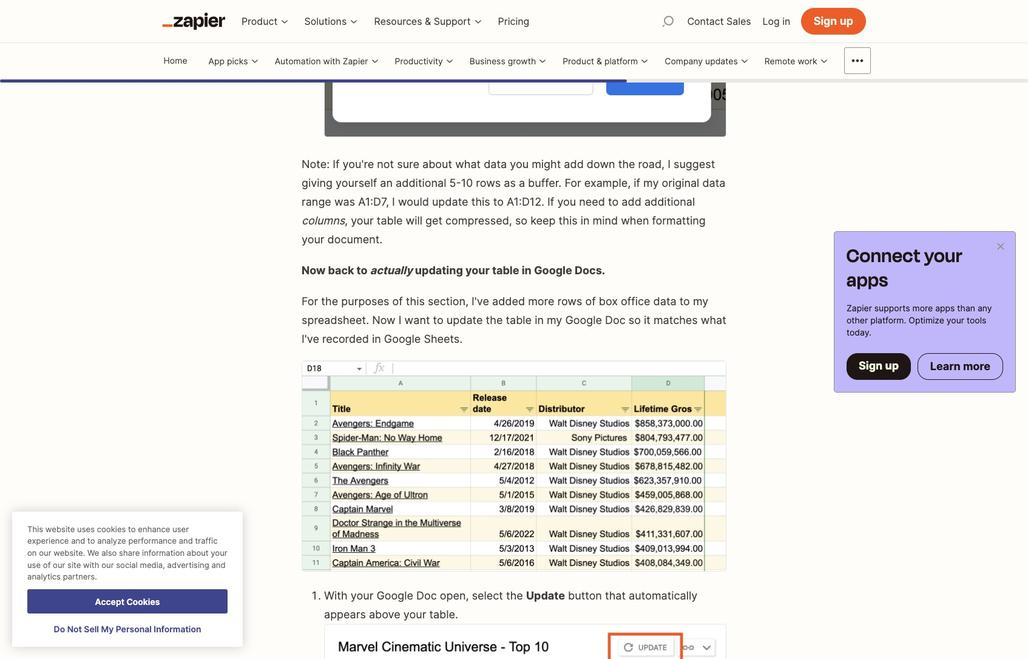 Task type: locate. For each thing, give the bounding box(es) containing it.
i
[[668, 158, 671, 171], [392, 195, 395, 208], [399, 314, 402, 327]]

add up when
[[622, 195, 642, 208]]

0 horizontal spatial so
[[515, 214, 528, 227]]

0 vertical spatial this
[[472, 195, 490, 208]]

what inside note: if you're not sure about what data you might add down the road, i suggest giving yourself an additional 5-10 rows as a buffer. for example, if my original data range was a1:d7, i would update this to a1:d12. if you need to add additional columns
[[455, 158, 481, 171]]

up up more items… icon
[[840, 15, 854, 27]]

learn more button
[[918, 353, 1004, 380]]

& left the support
[[425, 15, 431, 27]]

1 vertical spatial sign up
[[859, 359, 899, 372]]

add
[[564, 158, 584, 171], [622, 195, 642, 208]]

product left platform at the top of the page
[[563, 56, 594, 66]]

0 horizontal spatial now
[[302, 264, 326, 277]]

zapier
[[343, 56, 368, 66], [847, 303, 872, 313]]

home link
[[164, 43, 187, 79]]

1 horizontal spatial zapier
[[847, 303, 872, 313]]

1 vertical spatial with
[[83, 560, 99, 570]]

table up added
[[492, 264, 519, 277]]

0 horizontal spatial rows
[[476, 177, 501, 189]]

your up than
[[925, 242, 963, 270]]

our
[[39, 548, 51, 558], [53, 560, 65, 570], [102, 560, 114, 570]]

of down actually
[[393, 295, 403, 308]]

so inside for the purposes of this section, i've added more rows of box office data to my spreadsheet. now i want to update the table in my google doc so it matches what i've recorded in google sheets.
[[629, 314, 641, 327]]

rows down docs.
[[558, 295, 582, 308]]

1 horizontal spatial data
[[654, 295, 677, 308]]

1 vertical spatial product
[[563, 56, 594, 66]]

table.
[[430, 608, 458, 621]]

0 horizontal spatial with
[[83, 560, 99, 570]]

with right automation
[[323, 56, 340, 66]]

now down 'purposes'
[[372, 314, 396, 327]]

will
[[406, 214, 423, 227]]

about down traffic
[[187, 548, 209, 558]]

information
[[142, 548, 185, 558]]

1 vertical spatial you
[[558, 195, 576, 208]]

google up above
[[377, 589, 413, 602]]

for up need
[[565, 177, 581, 189]]

we
[[87, 548, 99, 558]]

0 vertical spatial doc
[[605, 314, 626, 327]]

to up sheets.
[[433, 314, 444, 327]]

1 vertical spatial for
[[302, 295, 318, 308]]

log
[[763, 15, 780, 27]]

your down than
[[947, 315, 965, 325]]

more right learn
[[963, 360, 991, 373]]

0 horizontal spatial up
[[840, 15, 854, 27]]

0 horizontal spatial zapier
[[343, 56, 368, 66]]

additional up formatting on the top right
[[645, 195, 695, 208]]

product up picks
[[242, 15, 278, 27]]

1 vertical spatial i've
[[302, 333, 319, 345]]

0 vertical spatial sign
[[814, 15, 837, 27]]

what up 10
[[455, 158, 481, 171]]

work
[[798, 56, 818, 66]]

1 horizontal spatial our
[[53, 560, 65, 570]]

0 horizontal spatial this
[[406, 295, 425, 308]]

2 horizontal spatial of
[[586, 295, 596, 308]]

document.
[[328, 233, 383, 246]]

1 vertical spatial so
[[629, 314, 641, 327]]

product button
[[241, 0, 292, 43]]

1 horizontal spatial so
[[629, 314, 641, 327]]

actually
[[370, 264, 413, 277]]

up down platform.
[[886, 359, 899, 372]]

today.
[[847, 327, 872, 338]]

1 horizontal spatial my
[[644, 177, 659, 189]]

and
[[71, 536, 85, 546], [179, 536, 193, 546], [212, 560, 226, 570]]

1 horizontal spatial product
[[563, 56, 594, 66]]

your down traffic
[[211, 548, 227, 558]]

this up want
[[406, 295, 425, 308]]

google left docs.
[[534, 264, 572, 277]]

and down traffic
[[212, 560, 226, 570]]

road,
[[638, 158, 665, 171]]

zapier down solutions dropdown button
[[343, 56, 368, 66]]

about up 5- on the left
[[423, 158, 452, 171]]

1 vertical spatial add
[[622, 195, 642, 208]]

0 vertical spatial so
[[515, 214, 528, 227]]

might
[[532, 158, 561, 171]]

sheets.
[[424, 333, 463, 345]]

our down also
[[102, 560, 114, 570]]

platform
[[605, 56, 638, 66]]

1 horizontal spatial &
[[597, 56, 602, 66]]

if right the note:
[[333, 158, 340, 171]]

0 horizontal spatial sign up
[[814, 15, 854, 27]]

0 vertical spatial with
[[323, 56, 340, 66]]

to up matches on the right top of page
[[680, 295, 690, 308]]

accept cookies button
[[27, 590, 228, 614]]

data up as
[[484, 158, 507, 171]]

apps inside 'zapier supports more apps than any other platform. optimize your tools today.'
[[936, 303, 955, 313]]

you left need
[[558, 195, 576, 208]]

apps inside connect your apps
[[847, 267, 889, 294]]

the right select
[[506, 589, 523, 602]]

for
[[565, 177, 581, 189], [302, 295, 318, 308]]

not
[[67, 624, 82, 634]]

and down user
[[179, 536, 193, 546]]

your right updating
[[466, 264, 490, 277]]

product for product & platform
[[563, 56, 594, 66]]

sign down today. on the right
[[859, 359, 883, 372]]

0 horizontal spatial for
[[302, 295, 318, 308]]

table left will
[[377, 214, 403, 227]]

1 horizontal spatial more
[[913, 303, 933, 313]]

2 vertical spatial my
[[547, 314, 562, 327]]

1 horizontal spatial sign up
[[859, 359, 899, 372]]

0 vertical spatial my
[[644, 177, 659, 189]]

tools
[[967, 315, 987, 325]]

0 vertical spatial update
[[432, 195, 468, 208]]

0 horizontal spatial about
[[187, 548, 209, 558]]

if down buffer.
[[548, 195, 555, 208]]

this inside for the purposes of this section, i've added more rows of box office data to my spreadsheet. now i want to update the table in my google doc so it matches what i've recorded in google sheets.
[[406, 295, 425, 308]]

the
[[618, 158, 635, 171], [321, 295, 338, 308], [486, 314, 503, 327], [506, 589, 523, 602]]

want
[[405, 314, 430, 327]]

i right a1:d7,
[[392, 195, 395, 208]]

more right added
[[528, 295, 555, 308]]

what
[[455, 158, 481, 171], [701, 314, 727, 327]]

1 horizontal spatial with
[[323, 56, 340, 66]]

experience
[[27, 536, 69, 546]]

data up matches on the right top of page
[[654, 295, 677, 308]]

1 vertical spatial up
[[886, 359, 899, 372]]

so inside , your table will get compressed, so keep this in mind when formatting your document.
[[515, 214, 528, 227]]

1 vertical spatial zapier
[[847, 303, 872, 313]]

0 horizontal spatial sign
[[814, 15, 837, 27]]

i inside for the purposes of this section, i've added more rows of box office data to my spreadsheet. now i want to update the table in my google doc so it matches what i've recorded in google sheets.
[[399, 314, 402, 327]]

yourself
[[336, 177, 377, 189]]

your inside this website uses cookies to enhance user experience and to analyze performance and traffic on our website. we also share information about your use of our site with our social media, advertising and analytics partners.
[[211, 548, 227, 558]]

1 horizontal spatial about
[[423, 158, 452, 171]]

0 vertical spatial zapier
[[343, 56, 368, 66]]

recorded
[[322, 333, 369, 345]]

company
[[665, 56, 703, 66]]

sign up up more items… icon
[[814, 15, 854, 27]]

what inside for the purposes of this section, i've added more rows of box office data to my spreadsheet. now i want to update the table in my google doc so it matches what i've recorded in google sheets.
[[701, 314, 727, 327]]

additional up would
[[396, 177, 447, 189]]

select
[[472, 589, 503, 602]]

about inside note: if you're not sure about what data you might add down the road, i suggest giving yourself an additional 5-10 rows as a buffer. for example, if my original data range was a1:d7, i would update this to a1:d12. if you need to add additional columns
[[423, 158, 452, 171]]

2 horizontal spatial this
[[559, 214, 578, 227]]

1 vertical spatial this
[[559, 214, 578, 227]]

the up 'spreadsheet.'
[[321, 295, 338, 308]]

contact
[[688, 15, 724, 27]]

office
[[621, 295, 651, 308]]

table down added
[[506, 314, 532, 327]]

apps up supports
[[847, 267, 889, 294]]

i left want
[[399, 314, 402, 327]]

the up if
[[618, 158, 635, 171]]

product for product
[[242, 15, 278, 27]]

0 vertical spatial up
[[840, 15, 854, 27]]

my inside note: if you're not sure about what data you might add down the road, i suggest giving yourself an additional 5-10 rows as a buffer. for example, if my original data range was a1:d7, i would update this to a1:d12. if you need to add additional columns
[[644, 177, 659, 189]]

product & platform
[[563, 56, 638, 66]]

a
[[519, 177, 525, 189]]

0 vertical spatial sign up
[[814, 15, 854, 27]]

i've down 'spreadsheet.'
[[302, 333, 319, 345]]

2 vertical spatial data
[[654, 295, 677, 308]]

data down suggest
[[703, 177, 726, 189]]

2 horizontal spatial more
[[963, 360, 991, 373]]

table inside for the purposes of this section, i've added more rows of box office data to my spreadsheet. now i want to update the table in my google doc so it matches what i've recorded in google sheets.
[[506, 314, 532, 327]]

1 horizontal spatial additional
[[645, 195, 695, 208]]

this website uses cookies to enhance user experience and to analyze performance and traffic on our website. we also share information about your use of our site with our social media, advertising and analytics partners.
[[27, 524, 227, 582]]

product inside dropdown button
[[563, 56, 594, 66]]

with
[[323, 56, 340, 66], [83, 560, 99, 570]]

your inside button that automatically appears above your table.
[[404, 608, 426, 621]]

more
[[528, 295, 555, 308], [913, 303, 933, 313], [963, 360, 991, 373]]

1 vertical spatial i
[[392, 195, 395, 208]]

data
[[484, 158, 507, 171], [703, 177, 726, 189], [654, 295, 677, 308]]

, your table will get compressed, so keep this in mind when formatting your document.
[[302, 214, 706, 246]]

0 horizontal spatial additional
[[396, 177, 447, 189]]

1 vertical spatial doc
[[417, 589, 437, 602]]

so down a1:d12.
[[515, 214, 528, 227]]

1 vertical spatial sign
[[859, 359, 883, 372]]

2 vertical spatial this
[[406, 295, 425, 308]]

information
[[154, 624, 201, 634]]

uses
[[77, 524, 95, 534]]

site
[[67, 560, 81, 570]]

doc inside for the purposes of this section, i've added more rows of box office data to my spreadsheet. now i want to update the table in my google doc so it matches what i've recorded in google sheets.
[[605, 314, 626, 327]]

buffer.
[[528, 177, 562, 189]]

0 horizontal spatial of
[[43, 560, 51, 570]]

1 horizontal spatial doc
[[605, 314, 626, 327]]

company updates
[[665, 56, 738, 66]]

resources & support
[[374, 15, 471, 27]]

1 vertical spatial update
[[447, 314, 483, 327]]

1 horizontal spatial rows
[[558, 295, 582, 308]]

zapier up other
[[847, 303, 872, 313]]

1 horizontal spatial you
[[558, 195, 576, 208]]

to right the back
[[357, 264, 368, 277]]

0 horizontal spatial you
[[510, 158, 529, 171]]

0 vertical spatial if
[[333, 158, 340, 171]]

social
[[116, 560, 138, 570]]

sign up work
[[814, 15, 837, 27]]

spreadsheet.
[[302, 314, 369, 327]]

& for resources
[[425, 15, 431, 27]]

zapier supports more apps than any other platform. optimize your tools today.
[[847, 303, 992, 338]]

our down "experience"
[[39, 548, 51, 558]]

1 vertical spatial apps
[[936, 303, 955, 313]]

example,
[[585, 177, 631, 189]]

do
[[54, 624, 65, 634]]

0 vertical spatial &
[[425, 15, 431, 27]]

1 horizontal spatial sign
[[859, 359, 883, 372]]

1 horizontal spatial this
[[472, 195, 490, 208]]

doc down box
[[605, 314, 626, 327]]

what right matches on the right top of page
[[701, 314, 727, 327]]

and down uses
[[71, 536, 85, 546]]

1 vertical spatial what
[[701, 314, 727, 327]]

1 horizontal spatial apps
[[936, 303, 955, 313]]

our left site
[[53, 560, 65, 570]]

my
[[644, 177, 659, 189], [693, 295, 709, 308], [547, 314, 562, 327]]

any
[[978, 303, 992, 313]]

with
[[324, 589, 348, 602]]

0 horizontal spatial product
[[242, 15, 278, 27]]

i right "road,"
[[668, 158, 671, 171]]

rows left as
[[476, 177, 501, 189]]

you up "a"
[[510, 158, 529, 171]]

1 vertical spatial table
[[492, 264, 519, 277]]

with inside this website uses cookies to enhance user experience and to analyze performance and traffic on our website. we also share information about your use of our site with our social media, advertising and analytics partners.
[[83, 560, 99, 570]]

of left box
[[586, 295, 596, 308]]

product & platform button
[[563, 43, 650, 79]]

this up compressed,
[[472, 195, 490, 208]]

2 horizontal spatial i
[[668, 158, 671, 171]]

i've left added
[[472, 295, 489, 308]]

0 vertical spatial about
[[423, 158, 452, 171]]

note:
[[302, 158, 330, 171]]

product inside dropdown button
[[242, 15, 278, 27]]

0 vertical spatial rows
[[476, 177, 501, 189]]

& left platform at the top of the page
[[597, 56, 602, 66]]

so left it
[[629, 314, 641, 327]]

google down want
[[384, 333, 421, 345]]

update down section,
[[447, 314, 483, 327]]

to
[[493, 195, 504, 208], [608, 195, 619, 208], [357, 264, 368, 277], [680, 295, 690, 308], [433, 314, 444, 327], [128, 524, 136, 534], [87, 536, 95, 546]]

doc up table. at the bottom of page
[[417, 589, 437, 602]]

with down we at bottom
[[83, 560, 99, 570]]

0 vertical spatial apps
[[847, 267, 889, 294]]

your left table. at the bottom of page
[[404, 608, 426, 621]]

2 vertical spatial table
[[506, 314, 532, 327]]

0 horizontal spatial what
[[455, 158, 481, 171]]

update down 5- on the left
[[432, 195, 468, 208]]

google
[[534, 264, 572, 277], [566, 314, 602, 327], [384, 333, 421, 345], [377, 589, 413, 602]]

add left down
[[564, 158, 584, 171]]

appears
[[324, 608, 366, 621]]

0 horizontal spatial data
[[484, 158, 507, 171]]

2 horizontal spatial data
[[703, 177, 726, 189]]

remote
[[765, 56, 796, 66]]

1 vertical spatial my
[[693, 295, 709, 308]]

use
[[27, 560, 41, 570]]

for up 'spreadsheet.'
[[302, 295, 318, 308]]

1 vertical spatial &
[[597, 56, 602, 66]]

apps left than
[[936, 303, 955, 313]]

contact sales
[[688, 15, 752, 27]]

1 vertical spatial rows
[[558, 295, 582, 308]]

accept cookies
[[95, 597, 160, 607]]

home
[[164, 55, 187, 66]]

0 horizontal spatial &
[[425, 15, 431, 27]]

0 horizontal spatial more
[[528, 295, 555, 308]]

solutions
[[305, 15, 347, 27]]

media,
[[140, 560, 165, 570]]

this right keep
[[559, 214, 578, 227]]

remote work button
[[765, 43, 829, 79]]

more up "optimize"
[[913, 303, 933, 313]]

now
[[302, 264, 326, 277], [372, 314, 396, 327]]

of up analytics at the bottom of page
[[43, 560, 51, 570]]

0 vertical spatial data
[[484, 158, 507, 171]]

note: if you're not sure about what data you might add down the road, i suggest giving yourself an additional 5-10 rows as a buffer. for example, if my original data range was a1:d7, i would update this to a1:d12. if you need to add additional columns
[[302, 158, 726, 227]]

1 horizontal spatial now
[[372, 314, 396, 327]]

1 vertical spatial now
[[372, 314, 396, 327]]

1 horizontal spatial add
[[622, 195, 642, 208]]

your
[[351, 214, 374, 227], [302, 233, 325, 246], [925, 242, 963, 270], [466, 264, 490, 277], [947, 315, 965, 325], [211, 548, 227, 558], [351, 589, 374, 602], [404, 608, 426, 621]]

1 horizontal spatial i
[[399, 314, 402, 327]]

sure
[[397, 158, 420, 171]]

sign up down today. on the right
[[859, 359, 899, 372]]

now left the back
[[302, 264, 326, 277]]



Task type: vqa. For each thing, say whether or not it's contained in the screenshot.
the your inside the "Connect your apps"
no



Task type: describe. For each thing, give the bounding box(es) containing it.
remote work
[[765, 56, 818, 66]]

also
[[101, 548, 117, 558]]

do not sell my personal information
[[54, 624, 201, 634]]

above
[[369, 608, 401, 621]]

in inside manage your account and search apps form
[[783, 15, 791, 27]]

update inside for the purposes of this section, i've added more rows of box office data to my spreadsheet. now i want to update the table in my google doc so it matches what i've recorded in google sheets.
[[447, 314, 483, 327]]

user
[[173, 524, 189, 534]]

1 vertical spatial data
[[703, 177, 726, 189]]

1 horizontal spatial of
[[393, 295, 403, 308]]

supports
[[875, 303, 911, 313]]

your inside connect your apps
[[925, 242, 963, 270]]

0 vertical spatial add
[[564, 158, 584, 171]]

your down columns
[[302, 233, 325, 246]]

automation with zapier button
[[275, 43, 380, 79]]

business growth
[[470, 56, 536, 66]]

0 vertical spatial now
[[302, 264, 326, 277]]

to down example,
[[608, 195, 619, 208]]

for the purposes of this section, i've added more rows of box office data to my spreadsheet. now i want to update the table in my google doc so it matches what i've recorded in google sheets.
[[302, 295, 727, 345]]

suggest
[[674, 158, 715, 171]]

sales
[[727, 15, 752, 27]]

section,
[[428, 295, 469, 308]]

more items… image
[[850, 53, 865, 68]]

advertising
[[167, 560, 209, 570]]

sell
[[84, 624, 99, 634]]

10
[[461, 177, 473, 189]]

0 horizontal spatial doc
[[417, 589, 437, 602]]

sign up inside manage your account and search apps form
[[814, 15, 854, 27]]

range
[[302, 195, 331, 208]]

docs.
[[575, 264, 605, 277]]

2 horizontal spatial our
[[102, 560, 114, 570]]

your up the appears
[[351, 589, 374, 602]]

0 horizontal spatial i
[[392, 195, 395, 208]]

when
[[621, 214, 649, 227]]

a pop-up window in google docs titled "linked cell range." the cell range reads "sheet2!a1:d12." image
[[324, 0, 727, 137]]

go to the zapier homepage image
[[162, 13, 226, 30]]

0 vertical spatial additional
[[396, 177, 447, 189]]

the inside note: if you're not sure about what data you might add down the road, i suggest giving yourself an additional 5-10 rows as a buffer. for example, if my original data range was a1:d7, i would update this to a1:d12. if you need to add additional columns
[[618, 158, 635, 171]]

connect your apps
[[847, 242, 963, 294]]

pricing
[[498, 15, 530, 27]]

button
[[568, 589, 602, 602]]

picks
[[227, 56, 248, 66]]

columns
[[302, 214, 345, 227]]

cookies
[[127, 597, 160, 607]]

automatically
[[629, 589, 698, 602]]

growth
[[508, 56, 536, 66]]

this inside note: if you're not sure about what data you might add down the road, i suggest giving yourself an additional 5-10 rows as a buffer. for example, if my original data range was a1:d7, i would update this to a1:d12. if you need to add additional columns
[[472, 195, 490, 208]]

1 vertical spatial additional
[[645, 195, 695, 208]]

1 horizontal spatial and
[[179, 536, 193, 546]]

website
[[45, 524, 75, 534]]

rows inside note: if you're not sure about what data you might add down the road, i suggest giving yourself an additional 5-10 rows as a buffer. for example, if my original data range was a1:d7, i would update this to a1:d12. if you need to add additional columns
[[476, 177, 501, 189]]

google down box
[[566, 314, 602, 327]]

share
[[119, 548, 140, 558]]

contact sales link
[[687, 0, 752, 43]]

your inside 'zapier supports more apps than any other platform. optimize your tools today.'
[[947, 315, 965, 325]]

rows inside for the purposes of this section, i've added more rows of box office data to my spreadsheet. now i want to update the table in my google doc so it matches what i've recorded in google sheets.
[[558, 295, 582, 308]]

update
[[526, 589, 565, 602]]

0 vertical spatial i've
[[472, 295, 489, 308]]

not
[[377, 158, 394, 171]]

your right ,
[[351, 214, 374, 227]]

enhance
[[138, 524, 170, 534]]

would
[[398, 195, 429, 208]]

learn
[[931, 360, 961, 373]]

need
[[579, 195, 605, 208]]

0 horizontal spatial if
[[333, 158, 340, 171]]

0 horizontal spatial and
[[71, 536, 85, 546]]

business growth button
[[470, 43, 548, 79]]

manage your account and search apps form
[[656, 0, 866, 43]]

traffic
[[195, 536, 218, 546]]

to up we at bottom
[[87, 536, 95, 546]]

more inside for the purposes of this section, i've added more rows of box office data to my spreadsheet. now i want to update the table in my google doc so it matches what i've recorded in google sheets.
[[528, 295, 555, 308]]

box
[[599, 295, 618, 308]]

app
[[209, 56, 225, 66]]

0 horizontal spatial my
[[547, 314, 562, 327]]

get
[[426, 214, 443, 227]]

automation with zapier
[[275, 56, 368, 66]]

now back to actually updating your table in google docs.
[[302, 264, 608, 277]]

partners.
[[63, 572, 97, 582]]

the down added
[[486, 314, 503, 327]]

this inside , your table will get compressed, so keep this in mind when formatting your document.
[[559, 214, 578, 227]]

2 horizontal spatial my
[[693, 295, 709, 308]]

a1:d7,
[[358, 195, 389, 208]]

as
[[504, 177, 516, 189]]

original
[[662, 177, 700, 189]]

to left a1:d12.
[[493, 195, 504, 208]]

zapier inside 'dropdown button'
[[343, 56, 368, 66]]

1 horizontal spatial if
[[548, 195, 555, 208]]

website.
[[54, 548, 85, 558]]

productivity button
[[395, 43, 455, 79]]

for inside for the purposes of this section, i've added more rows of box office data to my spreadsheet. now i want to update the table in my google doc so it matches what i've recorded in google sheets.
[[302, 295, 318, 308]]

update inside note: if you're not sure about what data you might add down the road, i suggest giving yourself an additional 5-10 rows as a buffer. for example, if my original data range was a1:d7, i would update this to a1:d12. if you need to add additional columns
[[432, 195, 468, 208]]

an
[[380, 177, 393, 189]]

updates
[[706, 56, 738, 66]]

compressed,
[[446, 214, 512, 227]]

optimize
[[909, 315, 945, 325]]

that
[[605, 589, 626, 602]]

company updates button
[[665, 43, 750, 79]]

this
[[27, 524, 43, 534]]

box office data for marvel cinematic universe films in a google sheets spreadsheet from cells a1:d11. from columns a to d, the data includes title, release date, distributor, and lifetime gross, respectively. image
[[302, 361, 727, 572]]

sign inside manage your account and search apps form
[[814, 15, 837, 27]]

a1:d12.
[[507, 195, 545, 208]]

it
[[644, 314, 651, 327]]

down
[[587, 158, 615, 171]]

app picks
[[209, 56, 248, 66]]

with inside 'dropdown button'
[[323, 56, 340, 66]]

back
[[328, 264, 354, 277]]

data inside for the purposes of this section, i've added more rows of box office data to my spreadsheet. now i want to update the table in my google doc so it matches what i've recorded in google sheets.
[[654, 295, 677, 308]]

& for product
[[597, 56, 602, 66]]

now inside for the purposes of this section, i've added more rows of box office data to my spreadsheet. now i want to update the table in my google doc so it matches what i've recorded in google sheets.
[[372, 314, 396, 327]]

zapier inside 'zapier supports more apps than any other platform. optimize your tools today.'
[[847, 303, 872, 313]]

0 vertical spatial i
[[668, 158, 671, 171]]

pricing link
[[498, 0, 530, 43]]

5-
[[450, 177, 461, 189]]

keep
[[531, 214, 556, 227]]

analyze
[[97, 536, 126, 546]]

for inside note: if you're not sure about what data you might add down the road, i suggest giving yourself an additional 5-10 rows as a buffer. for example, if my original data range was a1:d7, i would update this to a1:d12. if you need to add additional columns
[[565, 177, 581, 189]]

2 horizontal spatial and
[[212, 560, 226, 570]]

sign up inside button
[[859, 359, 899, 372]]

0 vertical spatial you
[[510, 158, 529, 171]]

automation
[[275, 56, 321, 66]]

of inside this website uses cookies to enhance user experience and to analyze performance and traffic on our website. we also share information about your use of our site with our social media, advertising and analytics partners.
[[43, 560, 51, 570]]

platform.
[[871, 315, 907, 325]]

table inside , your table will get compressed, so keep this in mind when formatting your document.
[[377, 214, 403, 227]]

about inside this website uses cookies to enhance user experience and to analyze performance and traffic on our website. we also share information about your use of our site with our social media, advertising and analytics partners.
[[187, 548, 209, 558]]

0 horizontal spatial i've
[[302, 333, 319, 345]]

,
[[345, 214, 348, 227]]

log in link
[[763, 0, 791, 43]]

do not sell my personal information button
[[27, 617, 228, 641]]

sign inside button
[[859, 359, 883, 372]]

than
[[958, 303, 976, 313]]

added
[[492, 295, 525, 308]]

open,
[[440, 589, 469, 602]]

more inside button
[[963, 360, 991, 373]]

0 horizontal spatial our
[[39, 548, 51, 558]]

up inside button
[[886, 359, 899, 372]]

up inside manage your account and search apps form
[[840, 15, 854, 27]]

cookies
[[97, 524, 126, 534]]

to right cookies
[[128, 524, 136, 534]]

more inside 'zapier supports more apps than any other platform. optimize your tools today.'
[[913, 303, 933, 313]]

connect
[[847, 242, 921, 270]]

performance
[[128, 536, 177, 546]]

analytics
[[27, 572, 61, 582]]

in inside , your table will get compressed, so keep this in mind when formatting your document.
[[581, 214, 590, 227]]



